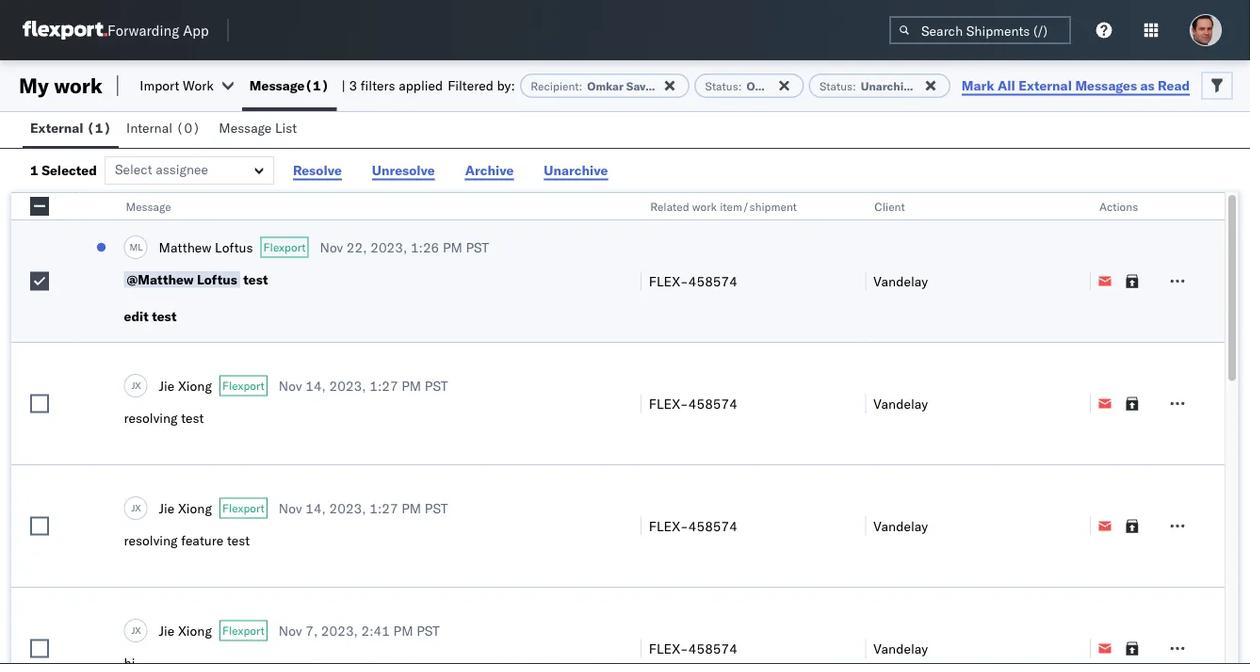 Task type: vqa. For each thing, say whether or not it's contained in the screenshot.
third 458574
yes



Task type: locate. For each thing, give the bounding box(es) containing it.
status : unarchived
[[820, 79, 923, 93]]

message list
[[219, 120, 297, 136]]

|
[[342, 77, 346, 94]]

jie xiong down resolving feature test
[[159, 623, 212, 639]]

flexport. image
[[23, 21, 107, 40]]

list
[[275, 120, 297, 136]]

3 jie from the top
[[159, 623, 175, 639]]

0 horizontal spatial (1)
[[87, 120, 111, 136]]

nov 14, 2023, 1:27 pm pst for resolving test
[[279, 378, 448, 394]]

: left open
[[738, 79, 742, 93]]

loftus
[[215, 239, 253, 255], [197, 271, 237, 288]]

recipient
[[531, 79, 579, 93]]

2 flex- 458574 from the top
[[649, 395, 738, 412]]

(1) inside button
[[87, 120, 111, 136]]

2 resize handle column header from the left
[[618, 193, 641, 664]]

14, for test
[[305, 500, 326, 517]]

5 resize handle column header from the left
[[1202, 193, 1225, 664]]

1 vertical spatial jie xiong
[[159, 500, 212, 517]]

2 vertical spatial jie
[[159, 623, 175, 639]]

external
[[1019, 77, 1072, 93], [30, 120, 83, 136]]

external inside button
[[30, 120, 83, 136]]

mark all external messages as read
[[962, 77, 1190, 93]]

4 458574 from the top
[[689, 640, 738, 657]]

0 vertical spatial j
[[131, 380, 135, 391]]

external right the "all"
[[1019, 77, 1072, 93]]

1 vertical spatial j
[[131, 502, 135, 514]]

import
[[140, 77, 179, 94]]

forwarding
[[107, 21, 179, 39]]

2 nov 14, 2023, 1:27 pm pst from the top
[[279, 500, 448, 517]]

2 vertical spatial x
[[135, 625, 141, 636]]

(1) for external (1)
[[87, 120, 111, 136]]

(1) left |
[[305, 77, 329, 94]]

message down select assignee
[[126, 199, 171, 213]]

test
[[243, 271, 268, 288], [152, 308, 177, 325], [181, 410, 204, 427], [227, 533, 250, 549]]

0 vertical spatial external
[[1019, 77, 1072, 93]]

read
[[1158, 77, 1190, 93]]

1 j from the top
[[131, 380, 135, 391]]

resize handle column header
[[56, 193, 79, 664], [618, 193, 641, 664], [843, 193, 865, 664], [1067, 193, 1090, 664], [1202, 193, 1225, 664]]

unarchive button
[[533, 156, 619, 185]]

2 vertical spatial jie xiong
[[159, 623, 212, 639]]

(1) left the "internal"
[[87, 120, 111, 136]]

j
[[131, 380, 135, 391], [131, 502, 135, 514], [131, 625, 135, 636]]

1 1:27 from the top
[[370, 378, 398, 394]]

resolving test
[[124, 410, 204, 427]]

0 vertical spatial nov 14, 2023, 1:27 pm pst
[[279, 378, 448, 394]]

forwarding app
[[107, 21, 209, 39]]

resolving for resolving feature test
[[124, 533, 178, 549]]

| 3 filters applied filtered by:
[[342, 77, 515, 94]]

message for (1)
[[250, 77, 305, 94]]

archive
[[465, 162, 514, 178]]

unarchived
[[861, 79, 923, 93]]

loftus for matthew
[[215, 239, 253, 255]]

flexport
[[263, 240, 306, 254], [222, 379, 265, 393], [222, 501, 265, 516], [222, 624, 265, 638]]

message
[[250, 77, 305, 94], [219, 120, 272, 136], [126, 199, 171, 213]]

3 x from the top
[[135, 625, 141, 636]]

nov 22, 2023, 1:26 pm pst
[[320, 239, 489, 255]]

1 horizontal spatial status
[[820, 79, 853, 93]]

3 resize handle column header from the left
[[843, 193, 865, 664]]

pm
[[443, 239, 463, 255], [402, 378, 421, 394], [402, 500, 421, 517], [393, 623, 413, 639]]

1:27
[[370, 378, 398, 394], [370, 500, 398, 517]]

jie up resolving feature test
[[159, 500, 175, 517]]

my work
[[19, 73, 103, 98]]

1 : from the left
[[579, 79, 583, 93]]

message up list
[[250, 77, 305, 94]]

2 vertical spatial xiong
[[178, 623, 212, 639]]

applied
[[399, 77, 443, 94]]

1 vertical spatial resolving
[[124, 533, 178, 549]]

1 vertical spatial x
[[135, 502, 141, 514]]

1 vertical spatial message
[[219, 120, 272, 136]]

1 458574 from the top
[[689, 273, 738, 289]]

3 xiong from the top
[[178, 623, 212, 639]]

0 vertical spatial x
[[135, 380, 141, 391]]

0 horizontal spatial work
[[54, 73, 103, 98]]

nov
[[320, 239, 343, 255], [279, 378, 302, 394], [279, 500, 302, 517], [279, 623, 302, 639]]

3 : from the left
[[853, 79, 856, 93]]

unresolve button
[[361, 156, 446, 185]]

resolving
[[124, 410, 178, 427], [124, 533, 178, 549]]

0 vertical spatial 14,
[[305, 378, 326, 394]]

flex- 458574
[[649, 273, 738, 289], [649, 395, 738, 412], [649, 518, 738, 534], [649, 640, 738, 657]]

1:27 for test
[[370, 500, 398, 517]]

xiong down 'feature'
[[178, 623, 212, 639]]

1 vertical spatial nov 14, 2023, 1:27 pm pst
[[279, 500, 448, 517]]

1 horizontal spatial work
[[692, 199, 717, 213]]

0 vertical spatial resolving
[[124, 410, 178, 427]]

matthew
[[159, 239, 212, 255]]

2 horizontal spatial :
[[853, 79, 856, 93]]

1 flex- 458574 from the top
[[649, 273, 738, 289]]

1 14, from the top
[[305, 378, 326, 394]]

loftus right matthew
[[215, 239, 253, 255]]

1 status from the left
[[705, 79, 738, 93]]

2 1:27 from the top
[[370, 500, 398, 517]]

j x
[[131, 380, 141, 391], [131, 502, 141, 514], [131, 625, 141, 636]]

j x for feature
[[131, 502, 141, 514]]

status left open
[[705, 79, 738, 93]]

all
[[998, 77, 1016, 93]]

@matthew
[[127, 271, 194, 288]]

1 vertical spatial (1)
[[87, 120, 111, 136]]

2 : from the left
[[738, 79, 742, 93]]

1 xiong from the top
[[178, 378, 212, 394]]

:
[[579, 79, 583, 93], [738, 79, 742, 93], [853, 79, 856, 93]]

j for test
[[131, 380, 135, 391]]

: left unarchived
[[853, 79, 856, 93]]

: for unarchived
[[853, 79, 856, 93]]

0 horizontal spatial external
[[30, 120, 83, 136]]

0 vertical spatial jie
[[159, 378, 175, 394]]

work
[[183, 77, 214, 94]]

xiong for feature
[[178, 500, 212, 517]]

nov 14, 2023, 1:27 pm pst
[[279, 378, 448, 394], [279, 500, 448, 517]]

0 vertical spatial 1:27
[[370, 378, 398, 394]]

status
[[705, 79, 738, 93], [820, 79, 853, 93]]

2 14, from the top
[[305, 500, 326, 517]]

2 jie from the top
[[159, 500, 175, 517]]

2 vertical spatial j x
[[131, 625, 141, 636]]

14,
[[305, 378, 326, 394], [305, 500, 326, 517]]

2 vertical spatial j
[[131, 625, 135, 636]]

jie xiong for test
[[159, 378, 212, 394]]

internal (0)
[[126, 120, 200, 136]]

flex-
[[649, 273, 689, 289], [649, 395, 689, 412], [649, 518, 689, 534], [649, 640, 689, 657]]

1
[[30, 162, 38, 179]]

1 horizontal spatial (1)
[[305, 77, 329, 94]]

message left list
[[219, 120, 272, 136]]

message list button
[[211, 111, 308, 148]]

4 vandelay from the top
[[874, 640, 928, 657]]

resize handle column header for message
[[618, 193, 641, 664]]

2 jie xiong from the top
[[159, 500, 212, 517]]

x
[[135, 380, 141, 391], [135, 502, 141, 514], [135, 625, 141, 636]]

4 resize handle column header from the left
[[1067, 193, 1090, 664]]

(1) for message (1)
[[305, 77, 329, 94]]

0 vertical spatial loftus
[[215, 239, 253, 255]]

2 status from the left
[[820, 79, 853, 93]]

jie up resolving test
[[159, 378, 175, 394]]

2 x from the top
[[135, 502, 141, 514]]

: left omkar on the left of page
[[579, 79, 583, 93]]

xiong
[[178, 378, 212, 394], [178, 500, 212, 517], [178, 623, 212, 639]]

xiong up 'feature'
[[178, 500, 212, 517]]

internal
[[126, 120, 173, 136]]

2 xiong from the top
[[178, 500, 212, 517]]

0 vertical spatial (1)
[[305, 77, 329, 94]]

xiong up resolving test
[[178, 378, 212, 394]]

3 flex- from the top
[[649, 518, 689, 534]]

1 jie from the top
[[159, 378, 175, 394]]

1 vertical spatial work
[[692, 199, 717, 213]]

1 horizontal spatial :
[[738, 79, 742, 93]]

0 vertical spatial work
[[54, 73, 103, 98]]

1 j x from the top
[[131, 380, 141, 391]]

1 vertical spatial external
[[30, 120, 83, 136]]

item/shipment
[[720, 199, 797, 213]]

1 resolving from the top
[[124, 410, 178, 427]]

2 resolving from the top
[[124, 533, 178, 549]]

message inside button
[[219, 120, 272, 136]]

archive button
[[454, 156, 525, 185]]

work for my
[[54, 73, 103, 98]]

j x for test
[[131, 380, 141, 391]]

j for feature
[[131, 502, 135, 514]]

1 vertical spatial loftus
[[197, 271, 237, 288]]

1 vertical spatial 1:27
[[370, 500, 398, 517]]

1 horizontal spatial external
[[1019, 77, 1072, 93]]

0 vertical spatial jie xiong
[[159, 378, 212, 394]]

2 j from the top
[[131, 502, 135, 514]]

my
[[19, 73, 49, 98]]

1 vertical spatial xiong
[[178, 500, 212, 517]]

open
[[747, 79, 775, 93]]

0 vertical spatial j x
[[131, 380, 141, 391]]

1 nov 14, 2023, 1:27 pm pst from the top
[[279, 378, 448, 394]]

internal (0) button
[[119, 111, 211, 148]]

0 horizontal spatial status
[[705, 79, 738, 93]]

external down my work
[[30, 120, 83, 136]]

: for open
[[738, 79, 742, 93]]

(1)
[[305, 77, 329, 94], [87, 120, 111, 136]]

status left unarchived
[[820, 79, 853, 93]]

work for related
[[692, 199, 717, 213]]

jie xiong up resolving feature test
[[159, 500, 212, 517]]

1 vertical spatial jie
[[159, 500, 175, 517]]

None checkbox
[[30, 197, 49, 216], [30, 517, 49, 536], [30, 639, 49, 658], [30, 197, 49, 216], [30, 517, 49, 536], [30, 639, 49, 658]]

0 vertical spatial message
[[250, 77, 305, 94]]

3 j x from the top
[[131, 625, 141, 636]]

None checkbox
[[30, 272, 49, 291], [30, 394, 49, 413], [30, 272, 49, 291], [30, 394, 49, 413]]

work right related
[[692, 199, 717, 213]]

1 x from the top
[[135, 380, 141, 391]]

2 j x from the top
[[131, 502, 141, 514]]

0 vertical spatial xiong
[[178, 378, 212, 394]]

jie xiong
[[159, 378, 212, 394], [159, 500, 212, 517], [159, 623, 212, 639]]

jie down resolving feature test
[[159, 623, 175, 639]]

2 vandelay from the top
[[874, 395, 928, 412]]

work
[[54, 73, 103, 98], [692, 199, 717, 213]]

x for test
[[135, 380, 141, 391]]

2 flex- from the top
[[649, 395, 689, 412]]

1 vertical spatial j x
[[131, 502, 141, 514]]

pst
[[466, 239, 489, 255], [425, 378, 448, 394], [425, 500, 448, 517], [417, 623, 440, 639]]

app
[[183, 21, 209, 39]]

loftus down matthew loftus
[[197, 271, 237, 288]]

jie xiong up resolving test
[[159, 378, 212, 394]]

2023,
[[370, 239, 407, 255], [329, 378, 366, 394], [329, 500, 366, 517], [321, 623, 358, 639]]

1 vertical spatial 14,
[[305, 500, 326, 517]]

0 horizontal spatial :
[[579, 79, 583, 93]]

1 jie xiong from the top
[[159, 378, 212, 394]]

work up external (1)
[[54, 73, 103, 98]]

458574
[[689, 273, 738, 289], [689, 395, 738, 412], [689, 518, 738, 534], [689, 640, 738, 657]]

jie for test
[[159, 378, 175, 394]]



Task type: describe. For each thing, give the bounding box(es) containing it.
select assignee
[[115, 161, 208, 178]]

1 resize handle column header from the left
[[56, 193, 79, 664]]

2 vertical spatial message
[[126, 199, 171, 213]]

resize handle column header for actions
[[1202, 193, 1225, 664]]

status for status : unarchived
[[820, 79, 853, 93]]

: for omkar savant
[[579, 79, 583, 93]]

external (1)
[[30, 120, 111, 136]]

4 flex- from the top
[[649, 640, 689, 657]]

resize handle column header for related work item/shipment
[[843, 193, 865, 664]]

unarchive
[[544, 162, 608, 178]]

assignee
[[156, 161, 208, 178]]

matthew loftus
[[159, 239, 253, 255]]

1 flex- from the top
[[649, 273, 689, 289]]

jie xiong for feature
[[159, 500, 212, 517]]

3 flex- 458574 from the top
[[649, 518, 738, 534]]

m l
[[129, 241, 143, 253]]

recipient : omkar savant
[[531, 79, 663, 93]]

3
[[349, 77, 357, 94]]

1:26
[[411, 239, 439, 255]]

1:27 for resolving test
[[370, 378, 398, 394]]

message for list
[[219, 120, 272, 136]]

as
[[1141, 77, 1155, 93]]

7,
[[305, 623, 318, 639]]

nov 14, 2023, 1:27 pm pst for test
[[279, 500, 448, 517]]

Search Shipments (/) text field
[[889, 16, 1071, 44]]

1 vandelay from the top
[[874, 273, 928, 289]]

edit
[[124, 308, 149, 325]]

(0)
[[176, 120, 200, 136]]

4 flex- 458574 from the top
[[649, 640, 738, 657]]

edit test
[[124, 308, 177, 325]]

import work
[[140, 77, 214, 94]]

savant
[[626, 79, 663, 93]]

3 jie xiong from the top
[[159, 623, 212, 639]]

status : open
[[705, 79, 775, 93]]

22,
[[347, 239, 367, 255]]

omkar
[[587, 79, 624, 93]]

resolve button
[[282, 156, 353, 185]]

import work button
[[140, 77, 214, 94]]

m
[[129, 241, 138, 253]]

3 vandelay from the top
[[874, 518, 928, 534]]

14, for resolving test
[[305, 378, 326, 394]]

1 selected
[[30, 162, 97, 179]]

l
[[138, 241, 143, 253]]

related
[[650, 199, 689, 213]]

@matthew loftus test
[[127, 271, 268, 288]]

2 458574 from the top
[[689, 395, 738, 412]]

message (1)
[[250, 77, 329, 94]]

feature
[[181, 533, 224, 549]]

unresolve
[[372, 162, 435, 178]]

select
[[115, 161, 152, 178]]

filters
[[361, 77, 395, 94]]

external (1) button
[[23, 111, 119, 148]]

loftus for @matthew
[[197, 271, 237, 288]]

filtered
[[448, 77, 494, 94]]

by:
[[497, 77, 515, 94]]

actions
[[1099, 199, 1138, 213]]

jie for feature
[[159, 500, 175, 517]]

forwarding app link
[[23, 21, 209, 40]]

xiong for test
[[178, 378, 212, 394]]

3 458574 from the top
[[689, 518, 738, 534]]

2:41
[[361, 623, 390, 639]]

resolving for resolving test
[[124, 410, 178, 427]]

client
[[875, 199, 905, 213]]

status for status : open
[[705, 79, 738, 93]]

selected
[[42, 162, 97, 179]]

nov 7, 2023, 2:41 pm pst
[[279, 623, 440, 639]]

related work item/shipment
[[650, 199, 797, 213]]

resolve
[[293, 162, 342, 178]]

3 j from the top
[[131, 625, 135, 636]]

mark
[[962, 77, 995, 93]]

resize handle column header for client
[[1067, 193, 1090, 664]]

x for feature
[[135, 502, 141, 514]]

messages
[[1075, 77, 1137, 93]]

resolving feature test
[[124, 533, 250, 549]]



